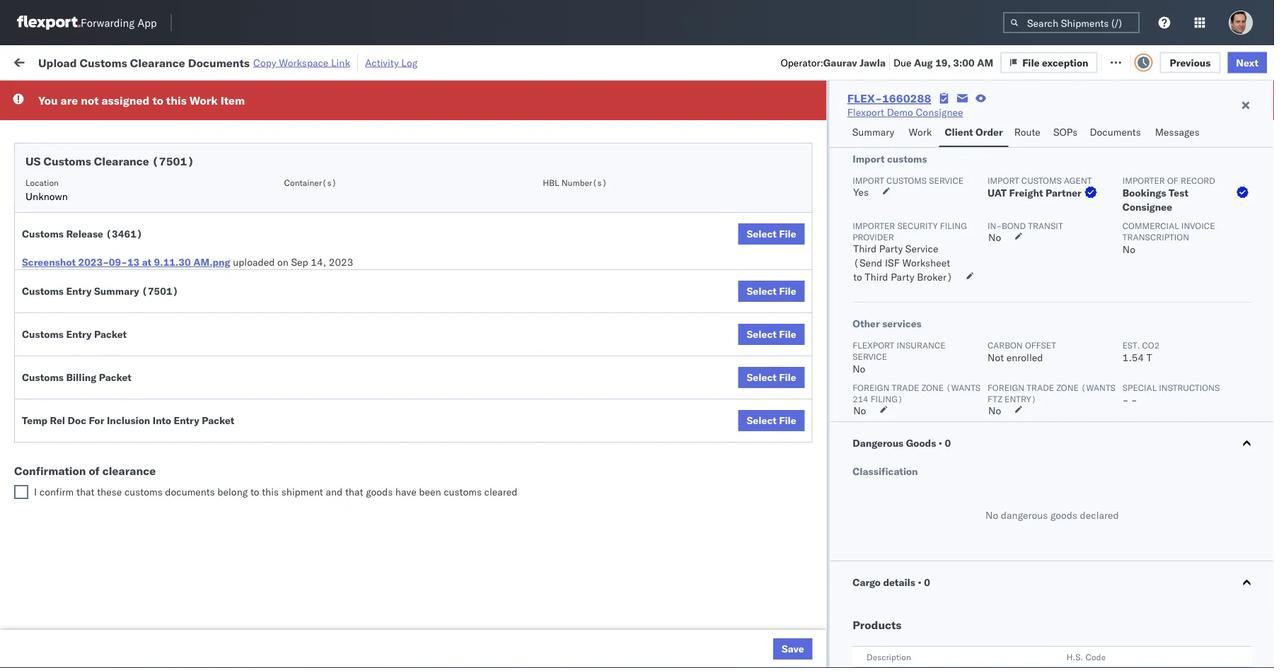Task type: describe. For each thing, give the bounding box(es) containing it.
select file button for temp rel doc for inclusion into entry packet
[[738, 410, 805, 432]]

upload for customs
[[33, 196, 65, 208]]

2 bleckmann from the top
[[780, 608, 830, 620]]

2 bicu1234565, from the top
[[872, 514, 941, 527]]

2 schedule delivery appointment link from the top
[[33, 171, 174, 185]]

est, for schedule delivery appointment button for 2:59 am est, feb 17, 2023
[[270, 110, 292, 122]]

los left 'into'
[[133, 414, 149, 426]]

air for 12:00 pm est, feb 25, 2023
[[433, 390, 446, 403]]

instructions
[[1159, 382, 1220, 393]]

2 b.v from the top
[[742, 608, 758, 620]]

goods
[[906, 437, 936, 450]]

resize handle column header for consignee button at the top of the page
[[734, 110, 751, 669]]

1 horizontal spatial this
[[262, 486, 279, 498]]

us
[[25, 154, 41, 168]]

confirm pickup from los angeles, ca for flex-1977428
[[33, 320, 185, 347]]

2023 up container(s)
[[331, 141, 356, 154]]

uat
[[987, 187, 1006, 199]]

2 vertical spatial packet
[[202, 415, 234, 427]]

fcl for 2:59 am est, mar 3, 2023
[[465, 484, 482, 496]]

2 schedule pickup from los angeles, ca link from the top
[[33, 413, 201, 441]]

• for goods
[[938, 437, 942, 450]]

customs down clearance
[[124, 486, 162, 498]]

maeu1234567 for confirm pickup from los angeles, ca
[[872, 328, 943, 340]]

3 flex-1911466 from the top
[[781, 515, 854, 527]]

flexport for flexport demo consignee
[[847, 106, 884, 118]]

2023 up 3:00 pm est, feb 20, 2023
[[331, 172, 356, 185]]

am.png
[[193, 256, 230, 268]]

ca for 3rd schedule pickup from los angeles, ca link from the bottom of the page
[[33, 428, 46, 440]]

confirm pickup from los angeles, ca link for flex-1977428
[[33, 319, 201, 348]]

schedule for schedule pickup from amsterdam airport schiphol, haarlemmermeer, netherlands link at the left bottom of the page
[[33, 600, 74, 613]]

pickup for schedule pickup from los angeles international airport link
[[77, 133, 107, 146]]

forwarding app link
[[17, 16, 157, 30]]

work button
[[903, 120, 939, 147]]

1 karl from the top
[[617, 577, 635, 589]]

mode
[[433, 116, 455, 126]]

pm up 3:00 pm est, feb 20, 2023
[[252, 172, 267, 185]]

customs down confirm delivery
[[22, 371, 64, 384]]

classification
[[852, 465, 918, 478]]

los for schedule pickup from los angeles international airport button
[[133, 133, 149, 146]]

11 resize handle column header from the left
[[1249, 110, 1266, 669]]

schedule pickup from los angeles, ca for schedule pickup from los angeles, ca button related to bicu1234565, demu1232567
[[33, 445, 191, 471]]

2150210 for 3:00 pm est, feb 20, 2023
[[811, 203, 854, 216]]

2023 right 3,
[[327, 484, 352, 496]]

flexport demo consignee
[[847, 106, 963, 118]]

save
[[782, 643, 804, 655]]

pickup for fourth schedule pickup from los angeles, ca link from the top
[[77, 476, 107, 488]]

no down 214
[[853, 405, 866, 417]]

2 karl lagerfeld international b.v c/o bleckmann from the top
[[617, 608, 830, 620]]

1 vertical spatial on
[[277, 256, 289, 268]]

1 horizontal spatial to
[[250, 486, 259, 498]]

3 resize handle column header from the left
[[409, 110, 426, 669]]

partner
[[1045, 187, 1081, 199]]

resize handle column header for client name button
[[593, 110, 610, 669]]

select file button for customs billing packet
[[738, 367, 805, 388]]

delivery up temp rel doc for inclusion into entry packet
[[105, 389, 142, 402]]

import for import work
[[119, 55, 151, 67]]

flex-2150210 for 3:00 pm est, feb 20, 2023
[[781, 203, 854, 216]]

am right 19,
[[977, 56, 993, 68]]

flexport. image
[[17, 16, 81, 30]]

lcl for otter products - test account
[[465, 110, 482, 122]]

schedule pickup from los angeles, ca button for bicu1234565, demu1232567
[[33, 444, 201, 474]]

2 lagerfeld from the top
[[638, 608, 680, 620]]

0 vertical spatial 3:00
[[953, 56, 975, 68]]

mode button
[[426, 112, 504, 127]]

2:59 for 2:59 am est, feb 17, 2023
[[228, 110, 249, 122]]

1 3:30 from the top
[[228, 141, 249, 154]]

import for import customs agent
[[987, 175, 1019, 186]]

dangerous
[[852, 437, 903, 450]]

0 vertical spatial third
[[853, 243, 876, 255]]

2023 right "28,"
[[332, 421, 356, 434]]

3 1911466 from the top
[[811, 515, 854, 527]]

delivery down us customs clearance (7501) at the left top of the page
[[77, 172, 113, 184]]

delivery for 3:00 am est, feb 25, 2023
[[71, 358, 108, 371]]

honeywell - test account for schedule pickup from los angeles, ca
[[617, 235, 733, 247]]

1 bicu1234565, demu1232567 from the top
[[872, 452, 1016, 464]]

0 vertical spatial upload
[[38, 55, 77, 70]]

declared
[[1080, 509, 1119, 522]]

feb for schedule pickup from los angeles international airport link
[[293, 141, 311, 154]]

2:59 for 2:59 am est, feb 28, 2023
[[228, 421, 249, 434]]

pm for upload customs clearance documents
[[252, 203, 267, 216]]

inclusion
[[107, 415, 150, 427]]

assigned
[[101, 93, 150, 108]]

customs entry summary (7501)
[[22, 285, 178, 297]]

schedule delivery appointment for 10:30 pm est, feb 21, 2023
[[33, 265, 174, 277]]

from up clearance
[[110, 445, 131, 457]]

feb for confirm delivery link
[[294, 359, 312, 371]]

special instructions - -
[[1122, 382, 1220, 406]]

schedule for 2nd schedule pickup from los angeles, ca link from the bottom of the page
[[33, 445, 74, 457]]

in-bond transit
[[987, 220, 1063, 231]]

0 horizontal spatial goods
[[366, 486, 393, 498]]

2 2001714 from the top
[[811, 172, 854, 185]]

am for 2:59 am est, mar 3, 2023
[[252, 484, 268, 496]]

appointment for 10:30 pm est, feb 21, 2023
[[116, 265, 174, 277]]

no down ftz
[[988, 405, 1001, 417]]

2 vertical spatial 17,
[[313, 172, 329, 185]]

app
[[137, 16, 157, 29]]

blocked,
[[173, 88, 209, 98]]

1 vertical spatial international
[[682, 577, 740, 589]]

consignee button
[[610, 112, 737, 127]]

to inside third party service (send isf worksheet to third party broker)
[[853, 271, 862, 283]]

0 vertical spatial party
[[879, 243, 902, 255]]

ocean lcl for honeywell
[[433, 266, 482, 278]]

activity
[[365, 56, 399, 69]]

confirm pickup from los angeles, ca for flex-1911408
[[33, 289, 185, 316]]

1 bleckmann from the top
[[780, 577, 830, 589]]

2 vertical spatial entry
[[174, 415, 199, 427]]

1 bicu1234565, from the top
[[872, 452, 941, 464]]

next
[[1236, 56, 1259, 68]]

save button
[[773, 639, 813, 660]]

214
[[852, 394, 868, 404]]

3 schedule pickup from los angeles, ca link from the top
[[33, 444, 201, 472]]

my work
[[14, 51, 77, 71]]

(7501) for customs entry summary (7501)
[[142, 285, 178, 297]]

client name button
[[518, 112, 596, 127]]

appointment for 2:59 am est, feb 17, 2023
[[116, 109, 174, 122]]

international inside the schedule pickup from los angeles international airport
[[33, 148, 90, 160]]

import customs agent
[[987, 175, 1092, 186]]

documents for upload customs clearance documents
[[33, 210, 84, 222]]

client name
[[525, 116, 573, 126]]

1 2097290 from the top
[[811, 577, 854, 589]]

est, for 'confirm delivery' button
[[270, 359, 292, 371]]

yes
[[853, 186, 868, 198]]

dangerous
[[1001, 509, 1048, 522]]

13
[[127, 256, 140, 268]]

1 3:30 pm est, feb 17, 2023 from the top
[[228, 141, 356, 154]]

location
[[25, 177, 59, 188]]

from down upload customs clearance documents button
[[110, 227, 131, 239]]

2 c/o from the top
[[760, 608, 777, 620]]

2 schedule delivery appointment from the top
[[33, 172, 174, 184]]

mbl/mawb numbers
[[964, 116, 1050, 126]]

confirm pickup from los angeles, ca button for flex-1977428
[[33, 319, 201, 349]]

upload proof of delivery
[[33, 389, 142, 402]]

in-
[[987, 220, 1001, 231]]

clearance for upload customs clearance documents copy workspace link
[[130, 55, 185, 70]]

2 3:30 pm est, feb 17, 2023 from the top
[[228, 172, 356, 185]]

schedule delivery appointment button for 10:30 pm est, feb 21, 2023
[[33, 264, 174, 280]]

service for insurance
[[852, 351, 887, 362]]

2023 up "2:59 am est, feb 28, 2023"
[[337, 390, 362, 403]]

screenshot
[[22, 256, 76, 268]]

1 horizontal spatial products
[[852, 618, 901, 632]]

customs right been on the left of the page
[[444, 486, 482, 498]]

pickup for confirm pickup from los angeles, ca link corresponding to flex-1977428
[[71, 320, 102, 332]]

1 b.v from the top
[[742, 577, 758, 589]]

clearance
[[102, 464, 156, 478]]

netherlands
[[33, 629, 88, 641]]

t
[[1146, 352, 1152, 364]]

feb left "28,"
[[294, 421, 312, 434]]

route
[[1014, 126, 1041, 138]]

not
[[81, 93, 99, 108]]

0 horizontal spatial this
[[166, 93, 187, 108]]

upload proof of delivery link
[[33, 389, 142, 403]]

09-
[[109, 256, 127, 268]]

of for record
[[1167, 175, 1178, 186]]

numbers for container numbers
[[872, 121, 907, 132]]

feb up 3:00 pm est, feb 20, 2023
[[293, 172, 311, 185]]

airport inside the schedule pickup from los angeles international airport
[[92, 148, 124, 160]]

est, down 12:00 pm est, feb 25, 2023
[[270, 421, 292, 434]]

i confirm that these customs documents belong to this shipment and that goods have been customs cleared
[[34, 486, 517, 498]]

of inside button
[[94, 389, 103, 402]]

schedule pickup from amsterdam airport schiphol, haarlemmermeer, netherlands link
[[33, 600, 201, 641]]

upload customs clearance documents copy workspace link
[[38, 55, 350, 70]]

Search Work text field
[[799, 51, 953, 72]]

est, for 'upload proof of delivery' button on the bottom left of the page
[[276, 390, 297, 403]]

worksheet
[[902, 257, 950, 269]]

segu6076363
[[872, 639, 941, 651]]

2 horizontal spatial bookings
[[1122, 187, 1166, 199]]

upload customs clearance documents link
[[33, 195, 201, 223]]

10:30
[[228, 266, 255, 278]]

customs up status
[[80, 55, 127, 70]]

file for customs entry packet
[[779, 328, 796, 341]]

select file button for customs entry packet
[[738, 324, 805, 345]]

no inside commercial invoice transcription no
[[1122, 243, 1135, 256]]

item
[[221, 93, 245, 108]]

agent
[[1064, 175, 1092, 186]]

honeywell for schedule delivery appointment
[[617, 266, 664, 278]]

customs up screenshot
[[22, 228, 64, 240]]

enrolled
[[1006, 352, 1043, 364]]

9.11.30
[[154, 256, 191, 268]]

risk
[[298, 55, 315, 67]]

0 for dangerous goods • 0
[[944, 437, 951, 450]]

mbltest1234
[[964, 110, 1031, 122]]

14,
[[311, 256, 326, 268]]

schedule pickup from los angeles, ca for third schedule pickup from los angeles, ca button from the top
[[33, 476, 191, 502]]

ca for 4th schedule pickup from los angeles, ca link from the bottom of the page
[[33, 241, 46, 253]]

cargo details • 0
[[852, 577, 930, 589]]

1 karl lagerfeld international b.v c/o bleckmann from the top
[[617, 577, 830, 589]]

3 schedule pickup from los angeles, ca button from the top
[[33, 475, 201, 505]]

schedule for schedule pickup from los angeles international airport link
[[33, 133, 74, 146]]

1 c/o from the top
[[760, 577, 777, 589]]

pickup for 3rd schedule pickup from los angeles, ca link from the bottom of the page
[[77, 414, 107, 426]]

2 vertical spatial international
[[682, 608, 740, 620]]

proof
[[67, 389, 91, 402]]

1 horizontal spatial at
[[287, 55, 296, 67]]

carbon
[[987, 340, 1022, 351]]

billing
[[66, 371, 96, 384]]

2 1911466 from the top
[[811, 484, 854, 496]]

select for customs release (3461)
[[747, 228, 777, 240]]

message
[[190, 55, 229, 67]]

entry for summary
[[66, 285, 92, 297]]

copy workspace link button
[[253, 56, 350, 69]]

importer of record
[[1122, 175, 1215, 186]]

0 vertical spatial products
[[551, 110, 591, 122]]

0 vertical spatial to
[[152, 93, 163, 108]]

4 ocean from the top
[[433, 484, 462, 496]]

select file button for customs release (3461)
[[738, 224, 805, 245]]

sops button
[[1048, 120, 1084, 147]]

1 horizontal spatial goods
[[1050, 509, 1077, 522]]

0 vertical spatial on
[[352, 55, 363, 67]]

client for client name
[[525, 116, 548, 126]]

am for 2:59 am est, feb 17, 2023
[[252, 110, 268, 122]]

0 horizontal spatial work
[[154, 55, 178, 67]]

schedule delivery appointment link for 10:30 pm est, feb 21, 2023
[[33, 264, 174, 278]]

1 horizontal spatial bookings
[[617, 359, 658, 371]]

schedule delivery appointment link for 2:59 am est, feb 17, 2023
[[33, 109, 174, 123]]

2:59 am est, feb 28, 2023
[[228, 421, 356, 434]]

(7501) for us customs clearance (7501)
[[152, 154, 194, 168]]

3:00 for bookings test consignee
[[228, 359, 249, 371]]

1 vertical spatial party
[[890, 271, 914, 283]]

2023 right 21,
[[337, 266, 362, 278]]

from right for
[[110, 414, 131, 426]]

1 vertical spatial third
[[864, 271, 888, 283]]

import for import customs
[[852, 153, 884, 165]]

resize handle column header for container numbers button
[[939, 110, 956, 669]]

sep
[[291, 256, 308, 268]]

western
[[738, 141, 775, 154]]

no left dangerous
[[985, 509, 998, 522]]

temp rel doc for inclusion into entry packet
[[22, 415, 234, 427]]

est, left mar
[[270, 484, 292, 496]]

log
[[401, 56, 418, 69]]

1 horizontal spatial work
[[189, 93, 218, 108]]

(10)
[[229, 55, 254, 67]]

workitem button
[[8, 112, 205, 127]]

from down 09-
[[104, 289, 125, 301]]

clearance for us customs clearance (7501)
[[94, 154, 149, 168]]

1977428 for schedule delivery appointment
[[811, 266, 854, 278]]

28,
[[314, 421, 329, 434]]

2 bicu1234565, demu1232567 from the top
[[872, 514, 1016, 527]]

select for customs billing packet
[[747, 371, 777, 384]]

4 1911466 from the top
[[811, 546, 854, 558]]

pm for schedule delivery appointment
[[258, 266, 273, 278]]

no right snoozed
[[332, 88, 343, 98]]

my
[[14, 51, 37, 71]]

ca for flex-1911408 confirm pickup from los angeles, ca link
[[33, 303, 46, 316]]

mbl/mawb
[[964, 116, 1013, 126]]

from inside the schedule pickup from los angeles international airport
[[110, 133, 131, 146]]

maeu1234567 for schedule delivery appointment
[[872, 265, 943, 278]]

12:00
[[228, 390, 255, 403]]

trade for filing)
[[891, 382, 919, 393]]

4 flex-1911466 from the top
[[781, 546, 854, 558]]

mar
[[294, 484, 313, 496]]

status : ready for work, blocked, in progress
[[76, 88, 256, 98]]

import work
[[119, 55, 178, 67]]

est.
[[1122, 340, 1140, 351]]

2023 right 14,
[[329, 256, 353, 268]]

import for import customs service
[[852, 175, 884, 186]]

4 schedule pickup from los angeles, ca link from the top
[[33, 475, 201, 503]]

from down 'customs entry summary (7501)'
[[104, 320, 125, 332]]

foreign for entry)
[[987, 382, 1024, 393]]

operator:
[[781, 56, 823, 68]]

feb for the upload proof of delivery link
[[299, 390, 317, 403]]

into
[[153, 415, 171, 427]]

work
[[40, 51, 77, 71]]



Task type: locate. For each thing, give the bounding box(es) containing it.
2 flex-2150210 from the top
[[781, 390, 854, 403]]

consignee inside 'link'
[[916, 106, 963, 118]]

2 demo123 from the top
[[964, 359, 1011, 371]]

from up haarlemmermeer,
[[110, 600, 131, 613]]

1 1911466 from the top
[[811, 452, 854, 465]]

flexport down other
[[852, 340, 894, 351]]

carbon offset not enrolled
[[987, 340, 1056, 364]]

4 ca from the top
[[33, 428, 46, 440]]

goods left declared
[[1050, 509, 1077, 522]]

trade inside foreign trade zone (wants 214 filing)
[[891, 382, 919, 393]]

0 vertical spatial service
[[905, 243, 938, 255]]

confirm pickup from los angeles, ca link
[[33, 288, 201, 317], [33, 319, 201, 348]]

2 appointment from the top
[[116, 172, 174, 184]]

2 flex-2097290 from the top
[[781, 608, 854, 620]]

017482927423 down uat
[[964, 203, 1037, 216]]

foreign trade zone (wants 214 filing)
[[852, 382, 980, 404]]

temp
[[22, 415, 48, 427]]

other
[[852, 318, 879, 330]]

message (10)
[[190, 55, 254, 67]]

packet for customs entry packet
[[94, 328, 127, 341]]

1 vertical spatial flex-1977428
[[781, 266, 854, 278]]

otter products - test account
[[525, 110, 661, 122]]

am for 2:59 am est, feb 28, 2023
[[252, 421, 268, 434]]

bookings test consignee
[[1122, 187, 1188, 213], [525, 359, 638, 371], [617, 359, 730, 371]]

1977428 for schedule pickup from los angeles, ca
[[811, 235, 854, 247]]

0 vertical spatial appointment
[[116, 109, 174, 122]]

2 vertical spatial appointment
[[116, 265, 174, 277]]

Search Shipments (/) text field
[[1003, 12, 1140, 33]]

flxt00001977428a for confirm pickup from los angeles, ca
[[964, 328, 1061, 340]]

upload for proof
[[33, 389, 65, 402]]

0 vertical spatial importer
[[1122, 175, 1165, 186]]

party down isf
[[890, 271, 914, 283]]

workspace
[[279, 56, 328, 69]]

1 vertical spatial c/o
[[760, 608, 777, 620]]

air for 3:00 pm est, feb 20, 2023
[[433, 203, 446, 216]]

0 vertical spatial schedule pickup from los angeles, ca button
[[33, 226, 201, 256]]

1 otter from the left
[[525, 110, 548, 122]]

0 horizontal spatial 0
[[924, 577, 930, 589]]

0 vertical spatial 3:30 pm est, feb 17, 2023
[[228, 141, 356, 154]]

1 lagerfeld from the top
[[638, 577, 680, 589]]

resize handle column header for mbl/mawb numbers button
[[1116, 110, 1133, 669]]

25, for 12:00 pm est, feb 25, 2023
[[319, 390, 335, 403]]

ocean lcl for otter
[[433, 110, 482, 122]]

0 vertical spatial mawb1234
[[964, 141, 1019, 154]]

sops
[[1053, 126, 1078, 138]]

offset
[[1025, 340, 1056, 351]]

2023 down 'snoozed : no'
[[332, 110, 356, 122]]

otter for otter products, llc
[[617, 110, 640, 122]]

1 vertical spatial maeu1234567
[[872, 265, 943, 278]]

9 schedule from the top
[[33, 600, 74, 613]]

2 air from the top
[[433, 203, 446, 216]]

1 horizontal spatial trade
[[1026, 382, 1054, 393]]

(wants inside foreign trade zone (wants ftz entry)
[[1081, 382, 1115, 393]]

1 schedule delivery appointment link from the top
[[33, 109, 174, 123]]

batch action button
[[1173, 51, 1266, 72]]

1 vertical spatial lagerfeld
[[638, 608, 680, 620]]

flexport up summary button
[[847, 106, 884, 118]]

flex-1911466 button
[[758, 449, 857, 469], [758, 449, 857, 469], [758, 480, 857, 500], [758, 480, 857, 500], [758, 511, 857, 531], [758, 511, 857, 531], [758, 542, 857, 562], [758, 542, 857, 562]]

2 vertical spatial of
[[89, 464, 100, 478]]

forwarding app
[[81, 16, 157, 29]]

flex-1911408 button
[[758, 293, 857, 313], [758, 293, 857, 313], [758, 355, 857, 375], [758, 355, 857, 375]]

delivery for 10:30 pm est, feb 21, 2023
[[77, 265, 113, 277]]

017482927423 down not
[[964, 390, 1037, 403]]

filing)
[[870, 394, 903, 404]]

schedule delivery appointment link up 'customs entry summary (7501)'
[[33, 264, 174, 278]]

pickup up schiphol, at the bottom of the page
[[77, 600, 107, 613]]

fcl
[[465, 359, 482, 371], [465, 484, 482, 496]]

2 horizontal spatial work
[[909, 126, 932, 138]]

1 confirm pickup from los angeles, ca link from the top
[[33, 288, 201, 317]]

schedule for 2:59 am est, feb 17, 2023's "schedule delivery appointment" link
[[33, 109, 74, 122]]

upload up rel
[[33, 389, 65, 402]]

1 confirm pickup from los angeles, ca from the top
[[33, 289, 185, 316]]

bleckmann up flex-2060357
[[780, 608, 830, 620]]

0 horizontal spatial :
[[101, 88, 104, 98]]

est, down deadline button on the top of page
[[270, 141, 291, 154]]

0 horizontal spatial that
[[76, 486, 94, 498]]

1 vertical spatial importer
[[852, 220, 895, 231]]

3 ca from the top
[[33, 334, 46, 347]]

customs up confirm delivery
[[22, 328, 64, 341]]

0 horizontal spatial otter
[[525, 110, 548, 122]]

0 horizontal spatial •
[[918, 577, 921, 589]]

17,
[[314, 110, 329, 122], [313, 141, 329, 154], [313, 172, 329, 185]]

airport down workitem button
[[92, 148, 124, 160]]

3:00 pm est, feb 20, 2023
[[228, 203, 356, 216]]

schedule up confirmation
[[33, 445, 74, 457]]

2 vertical spatial 2:59
[[228, 484, 249, 496]]

2 : from the left
[[325, 88, 328, 98]]

1 fcl from the top
[[465, 359, 482, 371]]

4 resize handle column header from the left
[[501, 110, 518, 669]]

2 ca from the top
[[33, 303, 46, 316]]

flex-1911408 for confirm delivery
[[781, 359, 854, 371]]

2 resize handle column header from the left
[[359, 110, 376, 669]]

honeywell - test account for schedule delivery appointment
[[617, 266, 733, 278]]

airport inside schedule pickup from amsterdam airport schiphol, haarlemmermeer, netherlands
[[33, 614, 64, 627]]

2 fcl from the top
[[465, 484, 482, 496]]

numbers left the sops
[[1015, 116, 1050, 126]]

2 vertical spatial 1977428
[[811, 328, 854, 340]]

3 schedule delivery appointment from the top
[[33, 265, 174, 277]]

flex-1911408 up other
[[781, 297, 854, 309]]

demo123 down the carbon
[[964, 359, 1011, 371]]

flex-2150210 up flex-1919147 at the right of the page
[[781, 390, 854, 403]]

mawb1234 up uat
[[964, 172, 1019, 185]]

integration for 3:30 pm est, feb 17, 2023
[[617, 141, 666, 154]]

2 vertical spatial schedule delivery appointment
[[33, 265, 174, 277]]

1 horizontal spatial zone
[[1056, 382, 1078, 393]]

1 vertical spatial service
[[852, 351, 887, 362]]

documents inside button
[[1090, 126, 1141, 138]]

1 vertical spatial ocean lcl
[[433, 266, 482, 278]]

summary inside button
[[852, 126, 894, 138]]

file for customs release (3461)
[[779, 228, 796, 240]]

numbers
[[1015, 116, 1050, 126], [872, 121, 907, 132]]

0 vertical spatial confirm pickup from los angeles, ca
[[33, 289, 185, 316]]

pm for schedule pickup from los angeles international airport
[[252, 141, 267, 154]]

zone inside foreign trade zone (wants ftz entry)
[[1056, 382, 1078, 393]]

importer inside importer security filing provider
[[852, 220, 895, 231]]

operator: gaurav jawla
[[781, 56, 886, 68]]

2 vertical spatial documents
[[33, 210, 84, 222]]

otter for otter products - test account
[[525, 110, 548, 122]]

0 vertical spatial maeu1234567
[[872, 234, 943, 247]]

1 horizontal spatial airport
[[92, 148, 124, 160]]

(wants up --
[[946, 382, 980, 393]]

1 flex-1911466 from the top
[[781, 452, 854, 465]]

1 select file from the top
[[747, 228, 796, 240]]

flexport inside 'link'
[[847, 106, 884, 118]]

3 schedule pickup from los angeles, ca from the top
[[33, 445, 191, 471]]

1 foreign from the left
[[852, 382, 889, 393]]

0 horizontal spatial foreign
[[852, 382, 889, 393]]

2 vertical spatial flxt00001977428a
[[964, 328, 1061, 340]]

3 select from the top
[[747, 328, 777, 341]]

1 trade from the left
[[891, 382, 919, 393]]

customs up location
[[43, 154, 91, 168]]

trade inside foreign trade zone (wants ftz entry)
[[1026, 382, 1054, 393]]

2 schedule pickup from los angeles, ca from the top
[[33, 414, 191, 440]]

flex-1977428
[[781, 235, 854, 247], [781, 266, 854, 278], [781, 328, 854, 340]]

service for party
[[905, 243, 938, 255]]

1 that from the left
[[76, 486, 94, 498]]

0 for cargo details • 0
[[924, 577, 930, 589]]

0 vertical spatial demo123
[[964, 297, 1011, 309]]

1 vertical spatial (7501)
[[142, 285, 178, 297]]

(7501) down 9.11.30
[[142, 285, 178, 297]]

client
[[525, 116, 548, 126], [945, 126, 973, 138]]

bicu1234565,
[[872, 452, 941, 464], [872, 514, 941, 527]]

flxt00001977428a
[[964, 235, 1061, 247], [964, 266, 1061, 278], [964, 328, 1061, 340]]

container(s)
[[284, 177, 337, 188]]

action
[[1226, 55, 1257, 67]]

None checkbox
[[14, 485, 28, 499]]

flex-1911408 for confirm pickup from los angeles, ca
[[781, 297, 854, 309]]

schiphol,
[[66, 614, 109, 627]]

1 horizontal spatial :
[[325, 88, 328, 98]]

flex-1660288
[[847, 91, 931, 105]]

2 select file from the top
[[747, 285, 796, 297]]

demo123 for confirm delivery
[[964, 359, 1011, 371]]

0 vertical spatial flex-1977428
[[781, 235, 854, 247]]

est, for upload customs clearance documents button
[[270, 203, 291, 216]]

2023 up 12:00 pm est, feb 25, 2023
[[332, 359, 356, 371]]

pickup for flex-1911408 confirm pickup from los angeles, ca link
[[71, 289, 102, 301]]

transit
[[1028, 220, 1063, 231]]

0 horizontal spatial bookings
[[525, 359, 566, 371]]

0 vertical spatial karl lagerfeld international b.v c/o bleckmann
[[617, 577, 830, 589]]

feb up 12:00 pm est, feb 25, 2023
[[294, 359, 312, 371]]

2 ocean fcl from the top
[[433, 484, 482, 496]]

on
[[646, 203, 661, 216], [738, 203, 753, 216], [646, 390, 661, 403], [738, 390, 753, 403]]

2 3:30 from the top
[[228, 172, 249, 185]]

2150210 up 1919147
[[811, 390, 854, 403]]

confirm for flex-1911408's confirm pickup from los angeles, ca button
[[33, 289, 69, 301]]

flexport inside flexport insurance service no
[[852, 340, 894, 351]]

flex-1977428 for confirm pickup from los angeles, ca
[[781, 328, 854, 340]]

4 schedule pickup from los angeles, ca from the top
[[33, 476, 191, 502]]

1 2001714 from the top
[[811, 141, 854, 154]]

2060357
[[811, 639, 854, 652]]

1 horizontal spatial documents
[[188, 55, 250, 70]]

2 confirm pickup from los angeles, ca button from the top
[[33, 319, 201, 349]]

2 1977428 from the top
[[811, 266, 854, 278]]

0 vertical spatial flxt00001977428a
[[964, 235, 1061, 247]]

: for status
[[101, 88, 104, 98]]

1 vertical spatial flex-2150210
[[781, 390, 854, 403]]

0 vertical spatial flex-2097290
[[781, 577, 854, 589]]

6 resize handle column header from the left
[[734, 110, 751, 669]]

2 flxt00001977428a from the top
[[964, 266, 1061, 278]]

pickup right confirm
[[77, 476, 107, 488]]

0 vertical spatial c/o
[[760, 577, 777, 589]]

trade for entry)
[[1026, 382, 1054, 393]]

4 schedule from the top
[[33, 227, 74, 239]]

1 horizontal spatial (wants
[[1081, 382, 1115, 393]]

2:59 down item
[[228, 110, 249, 122]]

packet for customs billing packet
[[99, 371, 132, 384]]

select file button for customs entry summary (7501)
[[738, 281, 805, 302]]

10 resize handle column header from the left
[[1208, 110, 1225, 669]]

no down in-
[[988, 231, 1001, 244]]

foreign up 214
[[852, 382, 889, 393]]

1 horizontal spatial summary
[[852, 126, 894, 138]]

from inside schedule pickup from amsterdam airport schiphol, haarlemmermeer, netherlands
[[110, 600, 131, 613]]

resize handle column header for mode button
[[501, 110, 518, 669]]

confirm inside button
[[33, 358, 69, 371]]

1 confirm from the top
[[33, 289, 69, 301]]

1977428 left services
[[811, 328, 854, 340]]

1 vertical spatial 1911408
[[811, 359, 854, 371]]

entry down the 2023-
[[66, 285, 92, 297]]

est, down the 3:00 am est, feb 25, 2023
[[276, 390, 297, 403]]

schedule down workitem
[[33, 133, 74, 146]]

due
[[893, 56, 912, 68]]

2 schedule pickup from los angeles, ca button from the top
[[33, 444, 201, 474]]

0 vertical spatial 2097290
[[811, 577, 854, 589]]

of for clearance
[[89, 464, 100, 478]]

upload proof of delivery button
[[33, 389, 142, 404]]

2 select file button from the top
[[738, 281, 805, 302]]

1 ocean lcl from the top
[[433, 110, 482, 122]]

2 flex-2001714 from the top
[[781, 172, 854, 185]]

of up these
[[89, 464, 100, 478]]

2 2097290 from the top
[[811, 608, 854, 620]]

1 vertical spatial lcl
[[465, 266, 482, 278]]

customs inside upload customs clearance documents
[[67, 196, 107, 208]]

2:59 right documents
[[228, 484, 249, 496]]

delivery up "billing"
[[71, 358, 108, 371]]

778
[[266, 55, 284, 67]]

documents up in at the top left of the page
[[188, 55, 250, 70]]

gaurav
[[823, 56, 857, 68]]

am for 3:00 am est, feb 25, 2023
[[252, 359, 268, 371]]

upload down location
[[33, 196, 65, 208]]

customs for import customs service
[[886, 175, 926, 186]]

3 schedule from the top
[[33, 172, 74, 184]]

3:00 up 12:00
[[228, 359, 249, 371]]

1 horizontal spatial on
[[352, 55, 363, 67]]

am down 12:00
[[252, 421, 268, 434]]

third
[[853, 243, 876, 255], [864, 271, 888, 283]]

flex-1977428 for schedule delivery appointment
[[781, 266, 854, 278]]

2 vertical spatial schedule pickup from los angeles, ca button
[[33, 475, 201, 505]]

schedule inside schedule pickup from amsterdam airport schiphol, haarlemmermeer, netherlands
[[33, 600, 74, 613]]

5 schedule from the top
[[33, 265, 74, 277]]

est, up 3:00 pm est, feb 20, 2023
[[270, 172, 291, 185]]

import inside button
[[119, 55, 151, 67]]

pickup inside schedule pickup from amsterdam airport schiphol, haarlemmermeer, netherlands
[[77, 600, 107, 613]]

select file for customs release (3461)
[[747, 228, 796, 240]]

flex-2001714 down digital
[[781, 172, 854, 185]]

1 017482927423 from the top
[[964, 203, 1037, 216]]

pickup for 4th schedule pickup from los angeles, ca link from the bottom of the page
[[77, 227, 107, 239]]

2 foreign from the left
[[987, 382, 1024, 393]]

2 karl from the top
[[617, 608, 635, 620]]

pickup down 'customs entry summary (7501)'
[[71, 320, 102, 332]]

1 flex-2001714 from the top
[[781, 141, 854, 154]]

2 zone from the left
[[1056, 382, 1078, 393]]

dangerous goods • 0
[[852, 437, 951, 450]]

integration test account - western digital
[[617, 141, 807, 154]]

0 vertical spatial clearance
[[130, 55, 185, 70]]

invoice
[[1181, 220, 1215, 231]]

honeywell for schedule pickup from los angeles, ca
[[617, 235, 664, 247]]

6 ca from the top
[[33, 490, 46, 502]]

3:00 am est, feb 25, 2023
[[228, 359, 356, 371]]

flexport demo consignee link
[[847, 105, 963, 120]]

0 vertical spatial 17,
[[314, 110, 329, 122]]

0 vertical spatial entry
[[66, 285, 92, 297]]

1 schedule from the top
[[33, 109, 74, 122]]

doc
[[68, 415, 86, 427]]

2 that from the left
[[345, 486, 363, 498]]

resize handle column header
[[202, 110, 219, 669], [359, 110, 376, 669], [409, 110, 426, 669], [501, 110, 518, 669], [593, 110, 610, 669], [734, 110, 751, 669], [848, 110, 864, 669], [939, 110, 956, 669], [1116, 110, 1133, 669], [1208, 110, 1225, 669], [1249, 110, 1266, 669]]

1 1911408 from the top
[[811, 297, 854, 309]]

0 vertical spatial 2:59
[[228, 110, 249, 122]]

0 vertical spatial bleckmann
[[780, 577, 830, 589]]

0 horizontal spatial airport
[[33, 614, 64, 627]]

1977428 down provider
[[811, 266, 854, 278]]

pm up uploaded
[[252, 203, 267, 216]]

goods
[[366, 486, 393, 498], [1050, 509, 1077, 522]]

0 vertical spatial 1911408
[[811, 297, 854, 309]]

at
[[287, 55, 296, 67], [142, 256, 151, 268]]

1 horizontal spatial that
[[345, 486, 363, 498]]

upload customs clearance documents button
[[33, 195, 201, 225]]

importer up provider
[[852, 220, 895, 231]]

flex-2001714
[[781, 141, 854, 154], [781, 172, 854, 185]]

2023
[[332, 110, 356, 122], [331, 141, 356, 154], [331, 172, 356, 185], [331, 203, 356, 216], [329, 256, 353, 268], [337, 266, 362, 278], [332, 359, 356, 371], [337, 390, 362, 403], [332, 421, 356, 434], [327, 484, 352, 496]]

3 2:59 from the top
[[228, 484, 249, 496]]

foreign inside foreign trade zone (wants 214 filing)
[[852, 382, 889, 393]]

documents
[[165, 486, 215, 498]]

no inside flexport insurance service no
[[852, 363, 865, 375]]

1 zone from the left
[[921, 382, 943, 393]]

flex-
[[847, 91, 882, 105], [781, 110, 811, 122], [781, 141, 811, 154], [781, 172, 811, 185], [781, 203, 811, 216], [781, 235, 811, 247], [781, 266, 811, 278], [781, 297, 811, 309], [781, 328, 811, 340], [781, 359, 811, 371], [781, 390, 811, 403], [781, 421, 811, 434], [781, 452, 811, 465], [781, 484, 811, 496], [781, 515, 811, 527], [781, 546, 811, 558], [781, 577, 811, 589], [781, 608, 811, 620], [781, 639, 811, 652]]

1 ca from the top
[[33, 241, 46, 253]]

mbl/mawb numbers button
[[956, 112, 1119, 127]]

schedule for 4th schedule pickup from los angeles, ca link from the bottom of the page
[[33, 227, 74, 239]]

summary down 09-
[[94, 285, 139, 297]]

delivery down not
[[77, 109, 113, 122]]

1 flex-2097290 from the top
[[781, 577, 854, 589]]

est, for schedule delivery appointment button related to 10:30 pm est, feb 21, 2023
[[276, 266, 297, 278]]

1 vertical spatial karl
[[617, 608, 635, 620]]

of left record
[[1167, 175, 1178, 186]]

0 horizontal spatial summary
[[94, 285, 139, 297]]

0 vertical spatial confirm
[[33, 289, 69, 301]]

2 vertical spatial maeu1234567
[[872, 328, 943, 340]]

25, up 12:00 pm est, feb 25, 2023
[[314, 359, 329, 371]]

4 select from the top
[[747, 371, 777, 384]]

2 vertical spatial work
[[909, 126, 932, 138]]

2 vertical spatial schedule delivery appointment link
[[33, 264, 174, 278]]

25, for 3:00 am est, feb 25, 2023
[[314, 359, 329, 371]]

0 vertical spatial 2150210
[[811, 203, 854, 216]]

packet down 'customs entry summary (7501)'
[[94, 328, 127, 341]]

ocean for otter products - test account
[[433, 110, 462, 122]]

1 confirm pickup from los angeles, ca button from the top
[[33, 288, 201, 318]]

5 select from the top
[[747, 415, 777, 427]]

flex-2150210 for 12:00 pm est, feb 25, 2023
[[781, 390, 854, 403]]

1 schedule pickup from los angeles, ca from the top
[[33, 227, 191, 253]]

customs
[[80, 55, 127, 70], [43, 154, 91, 168], [67, 196, 107, 208], [22, 228, 64, 240], [22, 285, 64, 297], [22, 328, 64, 341], [22, 371, 64, 384]]

2 schedule delivery appointment button from the top
[[33, 171, 174, 186]]

ca for 2nd schedule pickup from los angeles, ca link from the bottom of the page
[[33, 459, 46, 471]]

previous button
[[1160, 52, 1221, 73]]

work up status : ready for work, blocked, in progress
[[154, 55, 178, 67]]

feb for the upload customs clearance documents link
[[293, 203, 311, 216]]

778 at risk
[[266, 55, 315, 67]]

schedule for second "schedule delivery appointment" link from the bottom
[[33, 172, 74, 184]]

schedule up netherlands
[[33, 600, 74, 613]]

0 horizontal spatial importer
[[852, 220, 895, 231]]

schedule inside the schedule pickup from los angeles international airport
[[33, 133, 74, 146]]

foreign
[[852, 382, 889, 393], [987, 382, 1024, 393]]

confirm pickup from los angeles, ca link down 09-
[[33, 288, 201, 317]]

est,
[[270, 110, 292, 122], [270, 141, 291, 154], [270, 172, 291, 185], [270, 203, 291, 216], [276, 266, 297, 278], [270, 359, 292, 371], [276, 390, 297, 403], [270, 421, 292, 434], [270, 484, 292, 496]]

schedule delivery appointment down us customs clearance (7501) at the left top of the page
[[33, 172, 174, 184]]

2150210 for 12:00 pm est, feb 25, 2023
[[811, 390, 854, 403]]

schedule delivery appointment link down not
[[33, 109, 174, 123]]

consignee inside button
[[617, 116, 658, 126]]

1 vertical spatial bicu1234565,
[[872, 514, 941, 527]]

0 vertical spatial work
[[154, 55, 178, 67]]

flex-2001714 down flex-1988285
[[781, 141, 854, 154]]

2 017482927423 from the top
[[964, 390, 1037, 403]]

flex-2150210 button
[[758, 200, 857, 220], [758, 200, 857, 220], [758, 387, 857, 406], [758, 387, 857, 406]]

0 vertical spatial airport
[[92, 148, 124, 160]]

pickup inside the schedule pickup from los angeles international airport
[[77, 133, 107, 146]]

0 vertical spatial flexport
[[847, 106, 884, 118]]

snoozed
[[293, 88, 325, 98]]

2023 right 20,
[[331, 203, 356, 216]]

2 schedule from the top
[[33, 133, 74, 146]]

documents inside upload customs clearance documents
[[33, 210, 84, 222]]

provider
[[852, 232, 894, 242]]

0 horizontal spatial zone
[[921, 382, 943, 393]]

2 2150210 from the top
[[811, 390, 854, 403]]

party up isf
[[879, 243, 902, 255]]

1 lcl from the top
[[465, 110, 482, 122]]

1 vertical spatial flexport
[[852, 340, 894, 351]]

1 vertical spatial flex-2097290
[[781, 608, 854, 620]]

third party service (send isf worksheet to third party broker)
[[853, 243, 952, 283]]

air
[[433, 141, 446, 154], [433, 203, 446, 216], [433, 390, 446, 403]]

0 vertical spatial documents
[[188, 55, 250, 70]]

1 vertical spatial flex-2001714
[[781, 172, 854, 185]]

confirm pickup from los angeles, ca button down 'customs entry summary (7501)'
[[33, 319, 201, 349]]

3 schedule delivery appointment button from the top
[[33, 264, 174, 280]]

next button
[[1228, 52, 1267, 73]]

of
[[1167, 175, 1178, 186], [94, 389, 103, 402], [89, 464, 100, 478]]

0 horizontal spatial products
[[551, 110, 591, 122]]

3:30
[[228, 141, 249, 154], [228, 172, 249, 185]]

1911408 for confirm delivery
[[811, 359, 854, 371]]

importer for importer of record
[[1122, 175, 1165, 186]]

confirm for 'confirm delivery' button
[[33, 358, 69, 371]]

zone inside foreign trade zone (wants 214 filing)
[[921, 382, 943, 393]]

on left sep
[[277, 256, 289, 268]]

products,
[[643, 110, 686, 122]]

0 vertical spatial 2001714
[[811, 141, 854, 154]]

1 flxt00001977428a from the top
[[964, 235, 1061, 247]]

service inside flexport insurance service no
[[852, 351, 887, 362]]

service inside third party service (send isf worksheet to third party broker)
[[905, 243, 938, 255]]

3 select file from the top
[[747, 328, 796, 341]]

entry)
[[1004, 394, 1036, 404]]

import customs
[[852, 153, 927, 165]]

0 right goods
[[944, 437, 951, 450]]

2 confirm pickup from los angeles, ca from the top
[[33, 320, 185, 347]]

documents right the 'sops' button
[[1090, 126, 1141, 138]]

customs for import customs agent
[[1021, 175, 1061, 186]]

appointment down you are not assigned to this work item
[[116, 109, 174, 122]]

1977428 for confirm pickup from los angeles, ca
[[811, 328, 854, 340]]

numbers down container
[[872, 121, 907, 132]]

1 vertical spatial 2001714
[[811, 172, 854, 185]]

importer for importer security filing provider
[[852, 220, 895, 231]]

(wants inside foreign trade zone (wants 214 filing)
[[946, 382, 980, 393]]

screenshot 2023-09-13 at 9.11.30 am.png link
[[22, 255, 230, 270]]

pm right 10:30
[[258, 266, 273, 278]]

2 trade from the left
[[1026, 382, 1054, 393]]

1 vertical spatial products
[[852, 618, 901, 632]]

0 horizontal spatial numbers
[[872, 121, 907, 132]]

activity log
[[365, 56, 418, 69]]

0 vertical spatial 1977428
[[811, 235, 854, 247]]

record
[[1180, 175, 1215, 186]]

0 horizontal spatial at
[[142, 256, 151, 268]]

est, up 12:00 pm est, feb 25, 2023
[[270, 359, 292, 371]]

select file for customs entry packet
[[747, 328, 796, 341]]

187 on track
[[331, 55, 389, 67]]

schedule pickup from los angeles, ca link
[[33, 226, 201, 254], [33, 413, 201, 441], [33, 444, 201, 472], [33, 475, 201, 503]]

feb for 2:59 am est, feb 17, 2023's "schedule delivery appointment" link
[[294, 110, 312, 122]]

flex-2150210 down yes
[[781, 203, 854, 216]]

demo123 up the carbon
[[964, 297, 1011, 309]]

ocean fcl for 3:00 am est, feb 25, 2023
[[433, 359, 482, 371]]

1 2:59 from the top
[[228, 110, 249, 122]]

entry right 'into'
[[174, 415, 199, 427]]

3:00 for integration test account - on ag
[[228, 203, 249, 216]]

bicu1234565, down classification
[[872, 514, 941, 527]]

2 flex-1911466 from the top
[[781, 484, 854, 496]]

clearance for upload customs clearance documents
[[110, 196, 155, 208]]

hbl
[[543, 177, 559, 188]]

1 vertical spatial entry
[[66, 328, 92, 341]]

schedule delivery appointment button down us customs clearance (7501) at the left top of the page
[[33, 171, 174, 186]]

2 (wants from the left
[[1081, 382, 1115, 393]]

to right belong
[[250, 486, 259, 498]]

delivery inside button
[[71, 358, 108, 371]]

integration for 12:00 pm est, feb 25, 2023
[[617, 390, 666, 403]]

1 (wants from the left
[[946, 382, 980, 393]]

clearance up work, in the top of the page
[[130, 55, 185, 70]]

0 vertical spatial at
[[287, 55, 296, 67]]

: for snoozed
[[325, 88, 328, 98]]

client order
[[945, 126, 1003, 138]]

los inside the schedule pickup from los angeles international airport
[[133, 133, 149, 146]]

1 mawb1234 from the top
[[964, 141, 1019, 154]]

goods left have
[[366, 486, 393, 498]]

maeu1234567
[[872, 234, 943, 247], [872, 265, 943, 278], [872, 328, 943, 340]]

1 vertical spatial flex-1911408
[[781, 359, 854, 371]]

(wants
[[946, 382, 980, 393], [1081, 382, 1115, 393]]

clearance
[[130, 55, 185, 70], [94, 154, 149, 168], [110, 196, 155, 208]]

numbers inside container numbers
[[872, 121, 907, 132]]

schedule delivery appointment link down us customs clearance (7501) at the left top of the page
[[33, 171, 174, 185]]

1 schedule pickup from los angeles, ca link from the top
[[33, 226, 201, 254]]

you are not assigned to this work item
[[38, 93, 245, 108]]

documents button
[[1084, 120, 1149, 147]]

2 select from the top
[[747, 285, 777, 297]]

1 demo123 from the top
[[964, 297, 1011, 309]]

3 appointment from the top
[[116, 265, 174, 277]]

cargo
[[852, 577, 880, 589]]

rel
[[50, 415, 65, 427]]

5 select file button from the top
[[738, 410, 805, 432]]

(wants left special at the right of page
[[1081, 382, 1115, 393]]

confirm for confirm pickup from los angeles, ca button associated with flex-1977428
[[33, 320, 69, 332]]

confirm down screenshot
[[33, 289, 69, 301]]

schedule pickup from los angeles, ca button for maeu1234567
[[33, 226, 201, 256]]

entry for packet
[[66, 328, 92, 341]]

location unknown
[[25, 177, 68, 203]]

2001714 down 1988285 on the right
[[811, 141, 854, 154]]

upload inside upload customs clearance documents
[[33, 196, 65, 208]]

1 vertical spatial summary
[[94, 285, 139, 297]]

schedule left the 2023-
[[33, 265, 74, 277]]

17, for air
[[313, 141, 329, 154]]

2 mawb1234 from the top
[[964, 172, 1019, 185]]

1 vertical spatial 3:30
[[228, 172, 249, 185]]

1 horizontal spatial service
[[905, 243, 938, 255]]

schedule for "schedule delivery appointment" link related to 10:30 pm est, feb 21, 2023
[[33, 265, 74, 277]]

clearance inside upload customs clearance documents
[[110, 196, 155, 208]]

bleckmann
[[780, 577, 830, 589], [780, 608, 830, 620]]

feb up "28,"
[[299, 390, 317, 403]]

17, for ocean lcl
[[314, 110, 329, 122]]

1 ocean from the top
[[433, 110, 462, 122]]

customs down screenshot
[[22, 285, 64, 297]]

los right these
[[133, 476, 149, 488]]

client left name
[[525, 116, 548, 126]]

fcl for 3:00 am est, feb 25, 2023
[[465, 359, 482, 371]]

from down temp rel doc for inclusion into entry packet
[[110, 476, 131, 488]]

1977428 up (send
[[811, 235, 854, 247]]

integration for 3:00 pm est, feb 20, 2023
[[617, 203, 666, 216]]

2 otter from the left
[[617, 110, 640, 122]]

exception
[[1053, 55, 1099, 67], [1042, 56, 1088, 68]]

0 horizontal spatial trade
[[891, 382, 919, 393]]

this left shipment
[[262, 486, 279, 498]]

3:30 pm est, feb 17, 2023 up 3:00 pm est, feb 20, 2023
[[228, 172, 356, 185]]

filing
[[940, 220, 967, 231]]

schedule delivery appointment
[[33, 109, 174, 122], [33, 172, 174, 184], [33, 265, 174, 277]]

select file
[[747, 228, 796, 240], [747, 285, 796, 297], [747, 328, 796, 341], [747, 371, 796, 384], [747, 415, 796, 427]]

3:00 up uploaded
[[228, 203, 249, 216]]

customs up uat freight partner
[[1021, 175, 1061, 186]]

from down workitem button
[[110, 133, 131, 146]]

1 maeu1234567 from the top
[[872, 234, 943, 247]]

0 vertical spatial 25,
[[314, 359, 329, 371]]

ocean fcl for 2:59 am est, mar 3, 2023
[[433, 484, 482, 496]]

foreign inside foreign trade zone (wants ftz entry)
[[987, 382, 1024, 393]]

1 horizontal spatial otter
[[617, 110, 640, 122]]

1 vertical spatial flxt00001977428a
[[964, 266, 1061, 278]]

third down (send
[[864, 271, 888, 283]]



Task type: vqa. For each thing, say whether or not it's contained in the screenshot.
Added. inside the the Shipper Nothing added.
no



